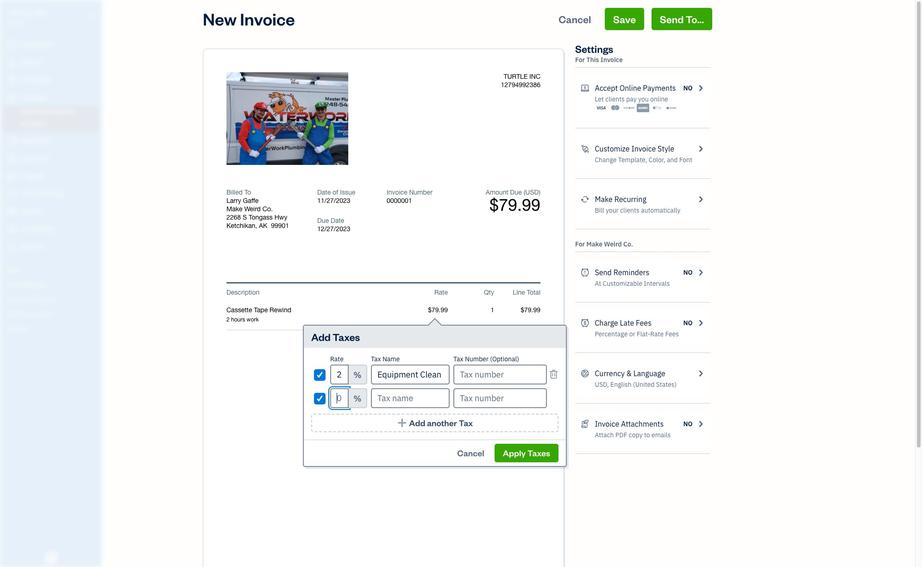 Task type: locate. For each thing, give the bounding box(es) containing it.
usd,
[[595, 381, 609, 389]]

amount for amount due usd )
[[430, 442, 452, 449]]

1 horizontal spatial taxes
[[528, 448, 551, 458]]

1 vertical spatial chevronright image
[[697, 194, 705, 205]]

turtle
[[7, 8, 34, 18], [504, 73, 528, 80]]

1 chevronright image from the top
[[697, 82, 705, 94]]

date left of
[[317, 189, 331, 196]]

for up latereminders image
[[576, 240, 585, 248]]

send inside send to... button
[[660, 13, 684, 25]]

clients
[[606, 95, 625, 103], [621, 206, 640, 215]]

0 vertical spatial taxes
[[333, 330, 360, 343]]

send up at
[[595, 268, 612, 277]]

latereminders image
[[581, 267, 590, 278]]

turtle inside turtle inc 12794992386
[[504, 73, 528, 80]]

check image for second tax number text box from the bottom
[[316, 370, 324, 380]]

0 horizontal spatial due
[[317, 217, 329, 224]]

tax right another
[[459, 418, 473, 428]]

0 vertical spatial turtle
[[7, 8, 34, 18]]

(optional)
[[490, 355, 520, 363]]

1 tax number text field from the top
[[454, 365, 547, 385]]

3 no from the top
[[684, 319, 693, 327]]

tax number text field down (optional)
[[454, 365, 547, 385]]

0 vertical spatial amount
[[486, 189, 509, 196]]

1 vertical spatial clients
[[621, 206, 640, 215]]

number for tax
[[465, 355, 489, 363]]

of
[[333, 189, 339, 196]]

paid
[[472, 417, 484, 425]]

amount inside total amount paid
[[447, 417, 470, 425]]

3 chevronright image from the top
[[697, 368, 705, 379]]

discover image
[[623, 103, 636, 113]]

1 tax name text field from the top
[[371, 365, 450, 385]]

1 vertical spatial usd
[[469, 442, 483, 449]]

fees up flat-
[[636, 318, 652, 328]]

0 vertical spatial 79.99
[[525, 370, 541, 378]]

0 vertical spatial date
[[317, 189, 331, 196]]

&
[[627, 369, 632, 378]]

for make weird co.
[[576, 240, 634, 248]]

taxes down enter an item description text field
[[333, 330, 360, 343]]

cancel button up the settings
[[551, 8, 600, 30]]

2 79.99 from the top
[[525, 407, 541, 414]]

due inside due date 12/27/2023
[[317, 217, 329, 224]]

cancel button
[[551, 8, 600, 30], [449, 444, 493, 463]]

Item Quantity text field
[[481, 306, 495, 314]]

0 horizontal spatial cancel button
[[449, 444, 493, 463]]

2 horizontal spatial due
[[511, 189, 522, 196]]

apply
[[503, 448, 526, 458]]

co. up reminders
[[624, 240, 634, 248]]

rate for line total
[[435, 289, 448, 296]]

1 vertical spatial date
[[331, 217, 345, 224]]

0 horizontal spatial add
[[311, 330, 331, 343]]

cancel button down "paid"
[[449, 444, 493, 463]]

tax
[[371, 355, 381, 363], [454, 355, 464, 363], [475, 389, 484, 396], [459, 418, 473, 428]]

weird inside billed to larry gaffe make weird co. 2268 s tongass hwy ketchikan, ak  99901
[[244, 205, 261, 213]]

late
[[620, 318, 635, 328]]

0 vertical spatial $79.99
[[490, 195, 541, 215]]

new
[[203, 8, 237, 30]]

amount due ( usd ) $79.99
[[486, 189, 541, 215]]

to
[[245, 189, 251, 196]]

tax name text field up plus image
[[371, 388, 450, 408]]

4 chevronright image from the top
[[697, 419, 705, 430]]

add inside button
[[409, 418, 426, 428]]

total right line
[[527, 289, 541, 296]]

1 vertical spatial send
[[595, 268, 612, 277]]

2 for from the top
[[576, 240, 585, 248]]

0 vertical spatial number
[[409, 189, 433, 196]]

1 vertical spatial number
[[465, 355, 489, 363]]

chevronright image for make recurring
[[697, 194, 705, 205]]

customize invoice style
[[595, 144, 675, 153]]

1 horizontal spatial fees
[[666, 330, 679, 338]]

chevronright image
[[697, 82, 705, 94], [697, 267, 705, 278], [697, 317, 705, 329], [697, 419, 705, 430]]

1 vertical spatial amount
[[447, 417, 470, 425]]

0 vertical spatial send
[[660, 13, 684, 25]]

Tax name text field
[[371, 365, 450, 385], [371, 388, 450, 408]]

date up 12/27/2023
[[331, 217, 345, 224]]

total inside total amount paid
[[471, 407, 484, 414]]

1 vertical spatial 79.99
[[525, 407, 541, 414]]

amount left "paid"
[[447, 417, 470, 425]]

0 horizontal spatial taxes
[[333, 330, 360, 343]]

0 vertical spatial chevronright image
[[697, 143, 705, 154]]

0 horizontal spatial rate
[[330, 355, 344, 363]]

1 vertical spatial taxes
[[528, 448, 551, 458]]

0 vertical spatial co.
[[263, 205, 273, 213]]

recurring
[[615, 195, 647, 204]]

0 vertical spatial inc
[[36, 8, 49, 18]]

delete image
[[266, 114, 310, 124]]

cancel down "paid"
[[458, 448, 485, 458]]

0 horizontal spatial fees
[[636, 318, 652, 328]]

Tax number text field
[[454, 365, 547, 385], [454, 388, 547, 408]]

for left this on the top right of page
[[576, 56, 585, 64]]

0 horizontal spatial weird
[[244, 205, 261, 213]]

0 vertical spatial check image
[[316, 370, 324, 380]]

usd
[[526, 189, 539, 196], [469, 442, 483, 449]]

due up 12/27/2023
[[317, 217, 329, 224]]

co. up tongass
[[263, 205, 273, 213]]

team members image
[[7, 281, 99, 288]]

invoice attachments
[[595, 419, 664, 429]]

due down another
[[454, 442, 466, 449]]

add down enter an item description text field
[[311, 330, 331, 343]]

tax name text field down name
[[371, 365, 450, 385]]

1 tax rate (percentage) text field from the top
[[330, 365, 349, 385]]

at customizable intervals
[[595, 279, 670, 288]]

due date 12/27/2023
[[317, 217, 351, 233]]

cancel up the settings
[[559, 13, 592, 25]]

invoice image
[[6, 93, 17, 102]]

1 vertical spatial tax rate (percentage) text field
[[330, 388, 349, 408]]

1 vertical spatial tax name text field
[[371, 388, 450, 408]]

for
[[576, 56, 585, 64], [576, 240, 585, 248]]

cancel
[[559, 13, 592, 25], [458, 448, 485, 458]]

inc
[[36, 8, 49, 18], [530, 73, 541, 80]]

apps image
[[7, 266, 99, 273]]

0 vertical spatial fees
[[636, 318, 652, 328]]

1 no from the top
[[684, 84, 693, 92]]

attachments
[[622, 419, 664, 429]]

make up bill
[[595, 195, 613, 204]]

taxes right the apply at bottom
[[528, 448, 551, 458]]

invoice inside settings for this invoice
[[601, 56, 623, 64]]

2 vertical spatial amount
[[430, 442, 452, 449]]

1 horizontal spatial add
[[409, 418, 426, 428]]

1 vertical spatial for
[[576, 240, 585, 248]]

charge
[[595, 318, 619, 328]]

tax down 'subtotal'
[[475, 389, 484, 396]]

invoice
[[240, 8, 295, 30], [601, 56, 623, 64], [632, 144, 656, 153], [387, 189, 408, 196], [595, 419, 620, 429]]

0 vertical spatial weird
[[244, 205, 261, 213]]

2 chevronright image from the top
[[697, 194, 705, 205]]

clients down the recurring
[[621, 206, 640, 215]]

0 vertical spatial add
[[311, 330, 331, 343]]

inc inside turtle inc owner
[[36, 8, 49, 18]]

and
[[667, 156, 678, 164]]

0 vertical spatial usd
[[526, 189, 539, 196]]

tax number text field up "paid"
[[454, 388, 547, 408]]

3 chevronright image from the top
[[697, 317, 705, 329]]

1 for from the top
[[576, 56, 585, 64]]

turtle up 12794992386
[[504, 73, 528, 80]]

currencyandlanguage image
[[581, 368, 590, 379]]

amount down add another tax
[[430, 442, 452, 449]]

hwy
[[275, 214, 288, 221]]

0 vertical spatial clients
[[606, 95, 625, 103]]

1 vertical spatial make
[[227, 205, 243, 213]]

settings
[[576, 42, 614, 55]]

add right plus image
[[409, 418, 426, 428]]

0 vertical spatial due
[[511, 189, 522, 196]]

0 vertical spatial cancel button
[[551, 8, 600, 30]]

check image for 2nd tax number text box from the top
[[316, 394, 324, 403]]

4 no from the top
[[684, 420, 693, 428]]

date
[[317, 189, 331, 196], [331, 217, 345, 224]]

automatically
[[641, 206, 681, 215]]

1 vertical spatial check image
[[316, 394, 324, 403]]

inc inside turtle inc 12794992386
[[530, 73, 541, 80]]

no
[[684, 84, 693, 92], [684, 268, 693, 277], [684, 319, 693, 327], [684, 420, 693, 428]]

0 horizontal spatial send
[[595, 268, 612, 277]]

2 chevronright image from the top
[[697, 267, 705, 278]]

$79.99
[[490, 195, 541, 215], [521, 442, 541, 449]]

1 horizontal spatial send
[[660, 13, 684, 25]]

online
[[651, 95, 669, 103]]

line total
[[513, 289, 541, 296]]

dashboard image
[[6, 40, 17, 50]]

0 vertical spatial rate
[[435, 289, 448, 296]]

0 horizontal spatial turtle
[[7, 8, 34, 18]]

2 tax name text field from the top
[[371, 388, 450, 408]]

1 vertical spatial inc
[[530, 73, 541, 80]]

0 horizontal spatial total
[[471, 407, 484, 414]]

2 tax number text field from the top
[[454, 388, 547, 408]]

1 vertical spatial co.
[[624, 240, 634, 248]]

1 horizontal spatial inc
[[530, 73, 541, 80]]

1 vertical spatial )
[[483, 442, 484, 449]]

project image
[[6, 172, 17, 181]]

0 vertical spatial tax number text field
[[454, 365, 547, 385]]

79.99 up "0.00"
[[525, 370, 541, 378]]

0 vertical spatial tax name text field
[[371, 365, 450, 385]]

1 horizontal spatial total
[[527, 289, 541, 296]]

send left to...
[[660, 13, 684, 25]]

1 vertical spatial cancel button
[[449, 444, 493, 463]]

amount left (
[[486, 189, 509, 196]]

Enter an Item Name text field
[[227, 306, 402, 314]]

clients down accept
[[606, 95, 625, 103]]

let
[[595, 95, 604, 103]]

tax rate (percentage) text field for 2nd tax number text box from the top check image
[[330, 388, 349, 408]]

0 horizontal spatial cancel
[[458, 448, 485, 458]]

99901
[[271, 222, 289, 229]]

make up latereminders image
[[587, 240, 603, 248]]

your
[[606, 206, 619, 215]]

pdf
[[616, 431, 628, 439]]

amount for amount due ( usd ) $79.99
[[486, 189, 509, 196]]

turtle inside turtle inc owner
[[7, 8, 34, 18]]

rate for tax number (optional)
[[330, 355, 344, 363]]

) right (
[[539, 189, 541, 196]]

font
[[680, 156, 693, 164]]

total up "paid"
[[471, 407, 484, 414]]

onlinesales image
[[581, 82, 590, 94]]

taxes inside button
[[528, 448, 551, 458]]

) down "paid"
[[483, 442, 484, 449]]

turtle inc owner
[[7, 8, 49, 25]]

1 horizontal spatial cancel button
[[551, 8, 600, 30]]

rate right or
[[651, 330, 664, 338]]

tax for tax number (optional)
[[454, 355, 464, 363]]

tax for tax name
[[371, 355, 381, 363]]

cancel for save
[[559, 13, 592, 25]]

rate down add taxes on the left
[[330, 355, 344, 363]]

1 horizontal spatial co.
[[624, 240, 634, 248]]

turtle inc 12794992386
[[501, 73, 541, 89]]

2 vertical spatial chevronright image
[[697, 368, 705, 379]]

expense image
[[6, 154, 17, 164]]

0 vertical spatial for
[[576, 56, 585, 64]]

accept
[[595, 83, 618, 93]]

1 horizontal spatial usd
[[526, 189, 539, 196]]

name
[[383, 355, 400, 363]]

check image
[[316, 370, 324, 380], [316, 394, 324, 403]]

due left (
[[511, 189, 522, 196]]

amount inside amount due ( usd ) $79.99
[[486, 189, 509, 196]]

weird
[[244, 205, 261, 213], [604, 240, 622, 248]]

1 vertical spatial cancel
[[458, 448, 485, 458]]

subtotal
[[460, 370, 484, 378]]

1 check image from the top
[[316, 370, 324, 380]]

1 horizontal spatial rate
[[435, 289, 448, 296]]

1 chevronright image from the top
[[697, 143, 705, 154]]

0 vertical spatial cancel
[[559, 13, 592, 25]]

1 horizontal spatial turtle
[[504, 73, 528, 80]]

due
[[511, 189, 522, 196], [317, 217, 329, 224], [454, 442, 466, 449]]

1 vertical spatial weird
[[604, 240, 622, 248]]

2 tax rate (percentage) text field from the top
[[330, 388, 349, 408]]

rate up item rate (usd) 'text field' in the left of the page
[[435, 289, 448, 296]]

0.00
[[528, 389, 541, 396]]

1 vertical spatial turtle
[[504, 73, 528, 80]]

2 no from the top
[[684, 268, 693, 277]]

Tax Rate (Percentage) text field
[[330, 365, 349, 385], [330, 388, 349, 408]]

style
[[658, 144, 675, 153]]

fees right flat-
[[666, 330, 679, 338]]

2 horizontal spatial rate
[[651, 330, 664, 338]]

tax left name
[[371, 355, 381, 363]]

)
[[539, 189, 541, 196], [483, 442, 484, 449]]

0 vertical spatial make
[[595, 195, 613, 204]]

0 horizontal spatial inc
[[36, 8, 49, 18]]

fees
[[636, 318, 652, 328], [666, 330, 679, 338]]

2 vertical spatial rate
[[330, 355, 344, 363]]

due inside amount due ( usd ) $79.99
[[511, 189, 522, 196]]

1 vertical spatial due
[[317, 217, 329, 224]]

0 horizontal spatial number
[[409, 189, 433, 196]]

plus image
[[397, 419, 408, 428]]

1 vertical spatial total
[[471, 407, 484, 414]]

accept online payments
[[595, 83, 676, 93]]

2 check image from the top
[[316, 394, 324, 403]]

owner
[[7, 19, 24, 25]]

due for amount due ( usd ) $79.99
[[511, 189, 522, 196]]

79.99 down "0.00"
[[525, 407, 541, 414]]

co.
[[263, 205, 273, 213], [624, 240, 634, 248]]

1 vertical spatial tax number text field
[[454, 388, 547, 408]]

0 horizontal spatial co.
[[263, 205, 273, 213]]

ketchikan,
[[227, 222, 257, 229]]

taxes
[[333, 330, 360, 343], [528, 448, 551, 458]]

client image
[[6, 58, 17, 67]]

amount
[[486, 189, 509, 196], [447, 417, 470, 425], [430, 442, 452, 449]]

tax up 'subtotal'
[[454, 355, 464, 363]]

1 horizontal spatial weird
[[604, 240, 622, 248]]

1 vertical spatial add
[[409, 418, 426, 428]]

gaffe
[[243, 197, 259, 204]]

2 vertical spatial due
[[454, 442, 466, 449]]

send
[[660, 13, 684, 25], [595, 268, 612, 277]]

turtle up owner
[[7, 8, 34, 18]]

billed to larry gaffe make weird co. 2268 s tongass hwy ketchikan, ak  99901
[[227, 189, 289, 229]]

percentage or flat-rate fees
[[595, 330, 679, 338]]

1 horizontal spatial cancel
[[559, 13, 592, 25]]

number up enter an invoice # text field
[[409, 189, 433, 196]]

1 horizontal spatial number
[[465, 355, 489, 363]]

number up 'subtotal'
[[465, 355, 489, 363]]

weird up send reminders
[[604, 240, 622, 248]]

0 vertical spatial tax rate (percentage) text field
[[330, 365, 349, 385]]

make down larry
[[227, 205, 243, 213]]

1 horizontal spatial due
[[454, 442, 466, 449]]

1 horizontal spatial )
[[539, 189, 541, 196]]

line
[[513, 289, 525, 296]]

weird down the gaffe at left top
[[244, 205, 261, 213]]

0 vertical spatial )
[[539, 189, 541, 196]]

chevronright image
[[697, 143, 705, 154], [697, 194, 705, 205], [697, 368, 705, 379]]



Task type: describe. For each thing, give the bounding box(es) containing it.
chevronright image for invoice attachments
[[697, 419, 705, 430]]

1 vertical spatial $79.99
[[521, 442, 541, 449]]

0 horizontal spatial )
[[483, 442, 484, 449]]

$79.99 inside amount due ( usd ) $79.99
[[490, 195, 541, 215]]

estimate image
[[6, 76, 17, 85]]

mastercard image
[[609, 103, 622, 113]]

intervals
[[644, 279, 670, 288]]

bank connections image
[[7, 311, 99, 318]]

no for invoice attachments
[[684, 420, 693, 428]]

new invoice
[[203, 8, 295, 30]]

no for charge late fees
[[684, 319, 693, 327]]

copy
[[629, 431, 643, 439]]

or
[[630, 330, 636, 338]]

2 vertical spatial make
[[587, 240, 603, 248]]

save button
[[605, 8, 645, 30]]

tax name text field for 2nd tax number text box from the top
[[371, 388, 450, 408]]

send to...
[[660, 13, 704, 25]]

chevronright image for send reminders
[[697, 267, 705, 278]]

12794992386
[[501, 81, 541, 89]]

tax inside button
[[459, 418, 473, 428]]

12/27/2023 button
[[317, 225, 373, 233]]

save
[[614, 13, 636, 25]]

to...
[[686, 13, 704, 25]]

add for add taxes
[[311, 330, 331, 343]]

tax name
[[371, 355, 400, 363]]

delete tax image
[[549, 369, 559, 380]]

freshbooks image
[[44, 552, 58, 564]]

(
[[524, 189, 526, 196]]

currency
[[595, 369, 625, 378]]

apply taxes
[[503, 448, 551, 458]]

1 vertical spatial rate
[[651, 330, 664, 338]]

refresh image
[[581, 194, 590, 205]]

emails
[[652, 431, 671, 439]]

0 horizontal spatial usd
[[469, 442, 483, 449]]

1 79.99 from the top
[[525, 370, 541, 378]]

latefees image
[[581, 317, 590, 329]]

bill your clients automatically
[[595, 206, 681, 215]]

Enter an Item Description text field
[[227, 316, 402, 324]]

bill
[[595, 206, 605, 215]]

settings image
[[7, 325, 99, 333]]

total amount paid
[[447, 407, 484, 425]]

paintbrush image
[[581, 143, 590, 154]]

make recurring
[[595, 195, 647, 204]]

0 vertical spatial total
[[527, 289, 541, 296]]

send for send reminders
[[595, 268, 612, 277]]

inc for turtle inc owner
[[36, 8, 49, 18]]

larry
[[227, 197, 241, 204]]

Issue date in MM/DD/YYYY format text field
[[317, 197, 373, 204]]

chart image
[[6, 225, 17, 234]]

you
[[639, 95, 649, 103]]

language
[[634, 369, 666, 378]]

send to... button
[[652, 8, 713, 30]]

tongass
[[249, 214, 273, 221]]

apply taxes button
[[495, 444, 559, 463]]

tax name text field for second tax number text box from the bottom
[[371, 365, 450, 385]]

report image
[[6, 242, 17, 252]]

attach
[[595, 431, 614, 439]]

this
[[587, 56, 600, 64]]

tax rate (percentage) text field for check image for second tax number text box from the bottom
[[330, 365, 349, 385]]

(united
[[634, 381, 655, 389]]

delete
[[266, 114, 288, 124]]

) inside amount due ( usd ) $79.99
[[539, 189, 541, 196]]

pay
[[627, 95, 637, 103]]

date of issue
[[317, 189, 356, 196]]

cancel button for apply taxes
[[449, 444, 493, 463]]

add taxes
[[311, 330, 360, 343]]

change
[[595, 156, 617, 164]]

description
[[227, 289, 260, 296]]

states)
[[657, 381, 677, 389]]

let clients pay you online
[[595, 95, 669, 103]]

to
[[645, 431, 651, 439]]

cancel button for save
[[551, 8, 600, 30]]

american express image
[[637, 103, 650, 113]]

customizable
[[603, 279, 643, 288]]

no for accept online payments
[[684, 84, 693, 92]]

for inside settings for this invoice
[[576, 56, 585, 64]]

usd inside amount due ( usd ) $79.99
[[526, 189, 539, 196]]

make inside billed to larry gaffe make weird co. 2268 s tongass hwy ketchikan, ak  99901
[[227, 205, 243, 213]]

qty
[[484, 289, 495, 296]]

co. inside billed to larry gaffe make weird co. 2268 s tongass hwy ketchikan, ak  99901
[[263, 205, 273, 213]]

amount due usd )
[[430, 442, 484, 449]]

charge late fees
[[595, 318, 652, 328]]

items and services image
[[7, 296, 99, 303]]

12/27/2023
[[317, 225, 351, 233]]

online
[[620, 83, 642, 93]]

customize
[[595, 144, 630, 153]]

settings for this invoice
[[576, 42, 623, 64]]

taxes for apply taxes
[[528, 448, 551, 458]]

template,
[[619, 156, 648, 164]]

billed
[[227, 189, 243, 196]]

2268
[[227, 214, 241, 221]]

color,
[[649, 156, 666, 164]]

english
[[611, 381, 632, 389]]

taxes for add taxes
[[333, 330, 360, 343]]

visa image
[[595, 103, 608, 113]]

cancel for apply taxes
[[458, 448, 485, 458]]

percentage
[[595, 330, 628, 338]]

reminders
[[614, 268, 650, 277]]

issue
[[340, 189, 356, 196]]

Enter an Invoice # text field
[[387, 197, 413, 204]]

date inside due date 12/27/2023
[[331, 217, 345, 224]]

send for send to...
[[660, 13, 684, 25]]

change template, color, and font
[[595, 156, 693, 164]]

currency & language
[[595, 369, 666, 378]]

chevronright image for customize invoice style
[[697, 143, 705, 154]]

tax for tax
[[475, 389, 484, 396]]

no for send reminders
[[684, 268, 693, 277]]

money image
[[6, 207, 17, 216]]

at
[[595, 279, 602, 288]]

inc for turtle inc 12794992386
[[530, 73, 541, 80]]

invoice number
[[387, 189, 433, 196]]

main element
[[0, 0, 125, 567]]

number for invoice
[[409, 189, 433, 196]]

s
[[243, 214, 247, 221]]

tax number (optional)
[[454, 355, 520, 363]]

attach pdf copy to emails
[[595, 431, 671, 439]]

bank image
[[666, 103, 678, 113]]

1 vertical spatial fees
[[666, 330, 679, 338]]

turtle for turtle inc owner
[[7, 8, 34, 18]]

chevronright image for charge late fees
[[697, 317, 705, 329]]

due for amount due usd )
[[454, 442, 466, 449]]

payment image
[[6, 137, 17, 146]]

chevronright image for currency & language
[[697, 368, 705, 379]]

usd, english (united states)
[[595, 381, 677, 389]]

chevronright image for accept online payments
[[697, 82, 705, 94]]

invoices image
[[581, 419, 590, 430]]

add for add another tax
[[409, 418, 426, 428]]

payments
[[643, 83, 676, 93]]

Line Total (USD) text field
[[520, 306, 541, 314]]

apple pay image
[[651, 103, 664, 113]]

turtle for turtle inc 12794992386
[[504, 73, 528, 80]]

timer image
[[6, 190, 17, 199]]

send reminders
[[595, 268, 650, 277]]

Item Rate (USD) text field
[[428, 306, 448, 314]]

image
[[290, 114, 310, 124]]

add another tax
[[409, 418, 473, 428]]



Task type: vqa. For each thing, say whether or not it's contained in the screenshot.
There are 19 days left in your trial. Upgrade Account
no



